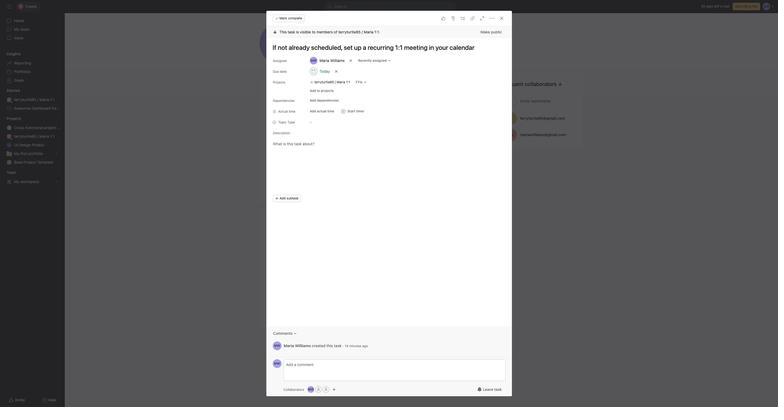 Task type: vqa. For each thing, say whether or not it's contained in the screenshot.
MW in the "MAIN CONTENT"
yes



Task type: describe. For each thing, give the bounding box(es) containing it.
add to projects
[[310, 89, 334, 93]]

my workspace
[[14, 180, 39, 184]]

terryturtle85 inside starred element
[[14, 97, 36, 102]]

edit profile
[[316, 53, 335, 58]]

base
[[14, 160, 23, 165]]

add about me button
[[387, 39, 420, 48]]

more actions for this task image
[[490, 16, 494, 21]]

awesome dashboard for new project
[[14, 106, 79, 111]]

maria inside starred element
[[39, 97, 49, 102]]

if not already scheduled, set up a recurring 1:1 meeting in your calendar dialog
[[266, 11, 512, 397]]

my for my recent projects
[[266, 218, 274, 224]]

start timer
[[347, 109, 364, 113]]

complete
[[288, 16, 302, 20]]

next
[[349, 115, 356, 119]]

projects inside main content
[[273, 80, 285, 85]]

global element
[[0, 13, 65, 46]]

this
[[326, 344, 333, 348]]

tasks
[[20, 27, 30, 32]]

start timer button
[[339, 108, 366, 115]]

add billing info
[[735, 4, 758, 8]]

2 vertical spatial project
[[24, 160, 36, 165]]

about
[[402, 41, 412, 46]]

add subtask button
[[273, 195, 301, 202]]

1:1 inside projects element
[[50, 134, 55, 139]]

1 vertical spatial of
[[313, 147, 317, 151]]

base project template link
[[3, 158, 62, 167]]

remove assignee image
[[349, 59, 352, 62]]

due date
[[273, 70, 287, 74]]

projects
[[321, 89, 334, 93]]

edit
[[316, 53, 323, 58]]

ui design project
[[14, 143, 44, 147]]

description
[[273, 131, 290, 135]]

1 horizontal spatial for
[[336, 115, 341, 119]]

today
[[320, 69, 330, 74]]

terryturtle85 up title at the left
[[338, 30, 361, 34]]

30 days left in trial
[[701, 4, 730, 8]]

remember to add discussion topics for the next meeting
[[273, 115, 371, 119]]

billing
[[742, 4, 751, 8]]

ago
[[362, 344, 368, 348]]

leave task button
[[474, 385, 506, 395]]

remember
[[273, 115, 292, 119]]

maria down clear due date icon
[[337, 80, 345, 84]]

of inside main content
[[334, 30, 337, 34]]

actual
[[317, 109, 326, 113]]

1:1 inside starred element
[[50, 97, 55, 102]]

show more button
[[266, 189, 289, 198]]

meeting
[[357, 115, 371, 119]]

add for add dependencies
[[310, 99, 316, 103]]

assigned
[[373, 59, 387, 63]]

1 vertical spatial task
[[334, 344, 342, 348]]

new
[[58, 106, 65, 111]]

1:1 inside dialog
[[346, 80, 350, 84]]

1:1.
[[374, 30, 380, 34]]

invite button
[[5, 396, 28, 406]]

task for leave
[[494, 388, 502, 392]]

comments button
[[270, 329, 300, 339]]

dashboard
[[32, 106, 51, 111]]

maria inside projects element
[[39, 134, 49, 139]]

te
[[508, 116, 512, 121]]

reporting
[[14, 61, 31, 65]]

hide sidebar image
[[7, 4, 11, 9]]

team button
[[0, 170, 16, 175]]

frequent collaborators
[[502, 81, 557, 87]]

created
[[312, 344, 325, 348]]

left
[[714, 4, 719, 8]]

recently assigned button
[[356, 57, 393, 65]]

job
[[327, 41, 333, 46]]

projects inside projects dropdown button
[[6, 116, 21, 121]]

recently assigned
[[358, 59, 387, 63]]

awesome
[[14, 106, 31, 111]]

projects element
[[0, 114, 65, 168]]

for inside starred element
[[52, 106, 57, 111]]

my for my workspace
[[14, 180, 19, 184]]

portfolios link
[[3, 67, 62, 76]]

Task Name text field
[[269, 41, 506, 54]]

full screen image
[[480, 16, 484, 21]]

due
[[273, 70, 279, 74]]

top
[[306, 147, 312, 151]]

/ up team in the left of the page
[[362, 30, 363, 34]]

insights button
[[0, 51, 21, 57]]

maria williams link
[[284, 344, 311, 348]]

assignee
[[273, 59, 287, 63]]

add about me
[[393, 41, 418, 46]]

leave task
[[483, 388, 502, 392]]

collaborators
[[284, 388, 304, 392]]

1 vertical spatial project
[[32, 143, 44, 147]]

my for my first portfolio
[[14, 151, 19, 156]]

cross-
[[14, 126, 26, 130]]

trial
[[724, 4, 730, 8]]

recent projects
[[275, 218, 312, 224]]

attachments: add a file to this task, if not already scheduled, set up a recurring 1:1 meeting in your calendar image
[[451, 16, 455, 21]]

mark complete button
[[273, 15, 305, 22]]

edit profile button
[[312, 50, 338, 60]]

subtask
[[287, 197, 299, 201]]

the
[[342, 115, 348, 119]]

maria down comments dropdown button
[[284, 344, 294, 348]]

30
[[701, 4, 705, 8]]

mark complete
[[280, 16, 302, 20]]

recently
[[358, 59, 372, 63]]

my first portfolio link
[[3, 150, 62, 158]]

is
[[296, 30, 299, 34]]

start
[[347, 109, 355, 113]]

teams element
[[0, 168, 65, 187]]

work
[[335, 147, 343, 151]]

cross-functional project plan link
[[3, 124, 65, 132]]

0 likes. click to like this task image
[[441, 16, 446, 21]]

copy task link image
[[470, 16, 475, 21]]

project
[[44, 126, 56, 130]]

add for add to projects
[[310, 89, 316, 93]]

ui
[[14, 143, 18, 147]]

show more
[[268, 191, 288, 196]]

on
[[301, 147, 305, 151]]

starred element
[[0, 86, 79, 114]]

williams for maria williams created this task · 14 minutes ago
[[295, 344, 311, 348]]

maria williams
[[320, 58, 345, 63]]



Task type: locate. For each thing, give the bounding box(es) containing it.
terryturtle85
[[338, 30, 361, 34], [314, 80, 334, 84], [14, 97, 36, 102], [14, 134, 36, 139]]

maria left 1:1.
[[364, 30, 373, 34]]

add to projects button
[[307, 87, 336, 95]]

dependencies
[[317, 99, 339, 103]]

projects
[[273, 80, 285, 85], [6, 116, 21, 121]]

task for this
[[288, 30, 295, 34]]

terryturtle85 / maria 1:1 down cross-functional project plan link
[[14, 134, 55, 139]]

incoming
[[318, 147, 334, 151]]

/ down clear due date icon
[[335, 80, 336, 84]]

clear due date image
[[335, 70, 338, 73]]

search
[[335, 4, 347, 9]]

for left new
[[52, 106, 57, 111]]

maria inside dropdown button
[[320, 58, 329, 63]]

workspace
[[20, 180, 39, 184]]

time inside dropdown button
[[327, 109, 334, 113]]

me
[[413, 41, 418, 46]]

0 vertical spatial for
[[52, 106, 57, 111]]

insights
[[6, 52, 21, 56]]

·
[[343, 344, 344, 348]]

williams inside dropdown button
[[330, 58, 345, 63]]

1:1 up 'awesome dashboard for new project' in the top of the page
[[50, 97, 55, 102]]

add job title button
[[312, 39, 342, 48]]

/
[[362, 30, 363, 34], [335, 80, 336, 84], [37, 97, 38, 102], [37, 134, 38, 139]]

0 vertical spatial projects
[[273, 80, 285, 85]]

1 horizontal spatial projects
[[273, 80, 285, 85]]

type
[[287, 120, 295, 124]]

williams left the created
[[295, 344, 311, 348]]

to right visible
[[312, 30, 315, 34]]

task left ·
[[334, 344, 342, 348]]

0 horizontal spatial projects
[[6, 116, 21, 121]]

make
[[481, 30, 490, 34]]

add for add about me
[[393, 41, 401, 46]]

1 vertical spatial terryturtle85 / maria 1:1
[[14, 97, 55, 102]]

terryturtle85 / maria 1:1 link up dashboard
[[3, 96, 62, 104]]

add for add billing info
[[735, 4, 741, 8]]

4️⃣
[[273, 147, 278, 151]]

awesome dashboard for new project link
[[3, 104, 79, 113]]

0 vertical spatial project
[[66, 106, 79, 111]]

1 horizontal spatial to
[[312, 30, 315, 34]]

0 horizontal spatial to
[[293, 115, 296, 119]]

add left billing on the top right
[[735, 4, 741, 8]]

search button
[[325, 2, 455, 11]]

terryturtle85 up design
[[14, 134, 36, 139]]

projects button
[[0, 116, 21, 121]]

add left job
[[319, 41, 326, 46]]

task right leave
[[494, 388, 502, 392]]

today button
[[307, 67, 332, 76]]

base project template
[[14, 160, 53, 165]]

my
[[14, 27, 19, 32], [14, 151, 19, 156], [14, 180, 19, 184], [266, 218, 274, 224]]

make public
[[481, 30, 502, 34]]

0 horizontal spatial for
[[52, 106, 57, 111]]

1 vertical spatial 1:1
[[50, 97, 55, 102]]

ui design project link
[[3, 141, 62, 150]]

make public button
[[477, 27, 506, 37]]

add
[[735, 4, 741, 8], [319, 41, 326, 46], [351, 41, 358, 46], [393, 41, 401, 46], [310, 89, 316, 93], [310, 99, 316, 103], [310, 109, 316, 113], [280, 197, 286, 201]]

add
[[297, 115, 304, 119]]

days
[[706, 4, 713, 8]]

collapse task pane image
[[500, 16, 504, 21]]

of right members
[[334, 30, 337, 34]]

2 horizontal spatial task
[[494, 388, 502, 392]]

add for add job title
[[319, 41, 326, 46]]

maria down cross-functional project plan
[[39, 134, 49, 139]]

maria down edit profile
[[320, 58, 329, 63]]

/ inside projects element
[[37, 134, 38, 139]]

insights element
[[0, 49, 65, 86]]

4️⃣ fourth: stay on top of incoming work
[[273, 147, 343, 151]]

to left projects
[[317, 89, 320, 93]]

main content
[[266, 26, 512, 357]]

maria williams button
[[307, 56, 347, 66]]

2 horizontal spatial to
[[317, 89, 320, 93]]

terryturtle85 / maria 1:1
[[314, 80, 350, 84], [14, 97, 55, 102], [14, 134, 55, 139]]

add left 'about'
[[393, 41, 401, 46]]

this task is visible to members of terryturtle85 / maria 1:1.
[[279, 30, 380, 34]]

goals
[[14, 78, 24, 83]]

mw inside main content
[[274, 344, 280, 348]]

add for add team or dept.
[[351, 41, 358, 46]]

my inside projects element
[[14, 151, 19, 156]]

starred button
[[0, 88, 20, 93]]

project down my first portfolio at the left
[[24, 160, 36, 165]]

add inside dropdown button
[[310, 109, 316, 113]]

add dependencies
[[310, 99, 339, 103]]

williams down profile
[[330, 58, 345, 63]]

terryturtle85 / maria 1:1 link inside if not already scheduled, set up a recurring 1:1 meeting in your calendar dialog
[[308, 80, 352, 85]]

1 vertical spatial to
[[317, 89, 320, 93]]

my for my tasks
[[14, 27, 19, 32]]

— button
[[307, 119, 340, 126]]

0 vertical spatial terryturtle85 / maria 1:1
[[314, 80, 350, 84]]

0 horizontal spatial time
[[289, 110, 295, 114]]

0 vertical spatial of
[[334, 30, 337, 34]]

add down add to projects 'button'
[[310, 99, 316, 103]]

time up topics
[[327, 109, 334, 113]]

add inside 'button'
[[310, 89, 316, 93]]

maria up 'awesome dashboard for new project' in the top of the page
[[39, 97, 49, 102]]

terryturtle85 / maria 1:1 up awesome dashboard for new project link
[[14, 97, 55, 102]]

terryturtle85 / maria 1:1 for terryturtle85 / maria 1:1 "link" within starred element
[[14, 97, 55, 102]]

my tasks
[[14, 27, 30, 32]]

terryturtle85 up 'add to projects'
[[314, 80, 334, 84]]

actual
[[278, 110, 288, 114]]

project
[[66, 106, 79, 111], [32, 143, 44, 147], [24, 160, 36, 165]]

my inside 'link'
[[14, 27, 19, 32]]

plan
[[57, 126, 65, 130]]

my down the team
[[14, 180, 19, 184]]

to inside add to projects 'button'
[[317, 89, 320, 93]]

0 vertical spatial task
[[288, 30, 295, 34]]

inbox link
[[3, 34, 62, 42]]

terryturtle85 / maria 1:1 link down functional
[[3, 132, 62, 141]]

mw button
[[260, 22, 303, 65], [273, 342, 281, 351], [273, 360, 281, 369], [308, 387, 314, 393]]

reporting link
[[3, 59, 62, 67]]

terryturtle85@gmail.com
[[520, 116, 565, 121]]

1 horizontal spatial williams
[[330, 58, 345, 63]]

1 horizontal spatial time
[[327, 109, 334, 113]]

2 vertical spatial terryturtle85 / maria 1:1
[[14, 134, 55, 139]]

fourth:
[[279, 147, 291, 151]]

add or remove collaborators image
[[333, 388, 336, 392]]

add team or dept. button
[[344, 39, 385, 48]]

my left tasks
[[14, 27, 19, 32]]

add left team in the left of the page
[[351, 41, 358, 46]]

terryturtle85 up the awesome
[[14, 97, 36, 102]]

add up discussion
[[310, 109, 316, 113]]

2 vertical spatial task
[[494, 388, 502, 392]]

1 horizontal spatial task
[[334, 344, 342, 348]]

comments
[[273, 332, 292, 336]]

team
[[359, 41, 368, 46]]

or
[[369, 41, 373, 46]]

terryturtle85 / maria 1:1 inside main content
[[314, 80, 350, 84]]

1 vertical spatial projects
[[6, 116, 21, 121]]

date
[[280, 70, 287, 74]]

add down more
[[280, 197, 286, 201]]

0 vertical spatial to
[[312, 30, 315, 34]]

maria
[[364, 30, 373, 34], [320, 58, 329, 63], [337, 80, 345, 84], [39, 97, 49, 102], [39, 134, 49, 139], [284, 344, 294, 348]]

1 horizontal spatial of
[[334, 30, 337, 34]]

terryturtle85 / maria 1:1 inside starred element
[[14, 97, 55, 102]]

project inside starred element
[[66, 106, 79, 111]]

task
[[288, 30, 295, 34], [334, 344, 342, 348], [494, 388, 502, 392]]

0 horizontal spatial williams
[[295, 344, 311, 348]]

my left first
[[14, 151, 19, 156]]

0 vertical spatial terryturtle85 / maria 1:1 link
[[308, 80, 352, 85]]

maria williams
[[312, 27, 366, 37]]

1 vertical spatial terryturtle85 / maria 1:1 link
[[3, 96, 62, 104]]

invite
[[15, 398, 25, 403]]

projects down due date
[[273, 80, 285, 85]]

terryturtle85 / maria 1:1 link inside projects element
[[3, 132, 62, 141]]

2 vertical spatial 1:1
[[50, 134, 55, 139]]

add subtask image
[[461, 16, 465, 21]]

my left recent projects
[[266, 218, 274, 224]]

this
[[279, 30, 287, 34]]

1:1 down project
[[50, 134, 55, 139]]

add for add actual time
[[310, 109, 316, 113]]

0 horizontal spatial of
[[313, 147, 317, 151]]

add inside button
[[351, 41, 358, 46]]

add for add subtask
[[280, 197, 286, 201]]

visible
[[300, 30, 311, 34]]

terryturtle85 / maria 1:1 up projects
[[314, 80, 350, 84]]

2 vertical spatial to
[[293, 115, 296, 119]]

topic type
[[278, 120, 295, 124]]

add actual time
[[310, 109, 334, 113]]

stay
[[292, 147, 300, 151]]

williams for maria williams
[[330, 58, 345, 63]]

to left add
[[293, 115, 296, 119]]

terryturtle85 / maria 1:1 link inside starred element
[[3, 96, 62, 104]]

terryturtle85 / maria 1:1 link up projects
[[308, 80, 352, 85]]

1:1 left fyis
[[346, 80, 350, 84]]

add left projects
[[310, 89, 316, 93]]

0 horizontal spatial task
[[288, 30, 295, 34]]

task left 'is'
[[288, 30, 295, 34]]

for left the the at the top of the page
[[336, 115, 341, 119]]

to for projects
[[317, 89, 320, 93]]

1 vertical spatial williams
[[295, 344, 311, 348]]

/ down cross-functional project plan
[[37, 134, 38, 139]]

maria williams created this task · 14 minutes ago
[[284, 344, 368, 348]]

to for add
[[293, 115, 296, 119]]

discussion
[[305, 115, 323, 119]]

search list box
[[325, 2, 455, 11]]

14
[[345, 344, 348, 348]]

0 vertical spatial williams
[[330, 58, 345, 63]]

goals link
[[3, 76, 62, 85]]

fyis button
[[353, 79, 369, 86]]

williams
[[330, 58, 345, 63], [295, 344, 311, 348]]

add actual time button
[[307, 108, 337, 115]]

time
[[327, 109, 334, 113], [289, 110, 295, 114]]

terryturtle85 inside projects element
[[14, 134, 36, 139]]

terryturtle85 / maria 1:1 inside projects element
[[14, 134, 55, 139]]

0 vertical spatial 1:1
[[346, 80, 350, 84]]

1 vertical spatial for
[[336, 115, 341, 119]]

main content containing this task is visible to members of terryturtle85 / maria 1:1.
[[266, 26, 512, 357]]

/ up dashboard
[[37, 97, 38, 102]]

2 vertical spatial terryturtle85 / maria 1:1 link
[[3, 132, 62, 141]]

in
[[720, 4, 723, 8]]

my inside teams "element"
[[14, 180, 19, 184]]

actual time
[[278, 110, 295, 114]]

my tasks
[[266, 81, 288, 87]]

terryturtle85 / maria 1:1 for terryturtle85 / maria 1:1 "link" within projects element
[[14, 134, 55, 139]]

minutes
[[349, 344, 361, 348]]

task inside button
[[494, 388, 502, 392]]

of right top
[[313, 147, 317, 151]]

project right new
[[66, 106, 79, 111]]

add team or dept.
[[351, 41, 383, 46]]

project up portfolio
[[32, 143, 44, 147]]

design
[[19, 143, 31, 147]]

time right actual
[[289, 110, 295, 114]]

my workspace link
[[3, 178, 62, 186]]

/ inside starred element
[[37, 97, 38, 102]]

projects up cross- at the top left
[[6, 116, 21, 121]]

—
[[310, 121, 312, 124]]



